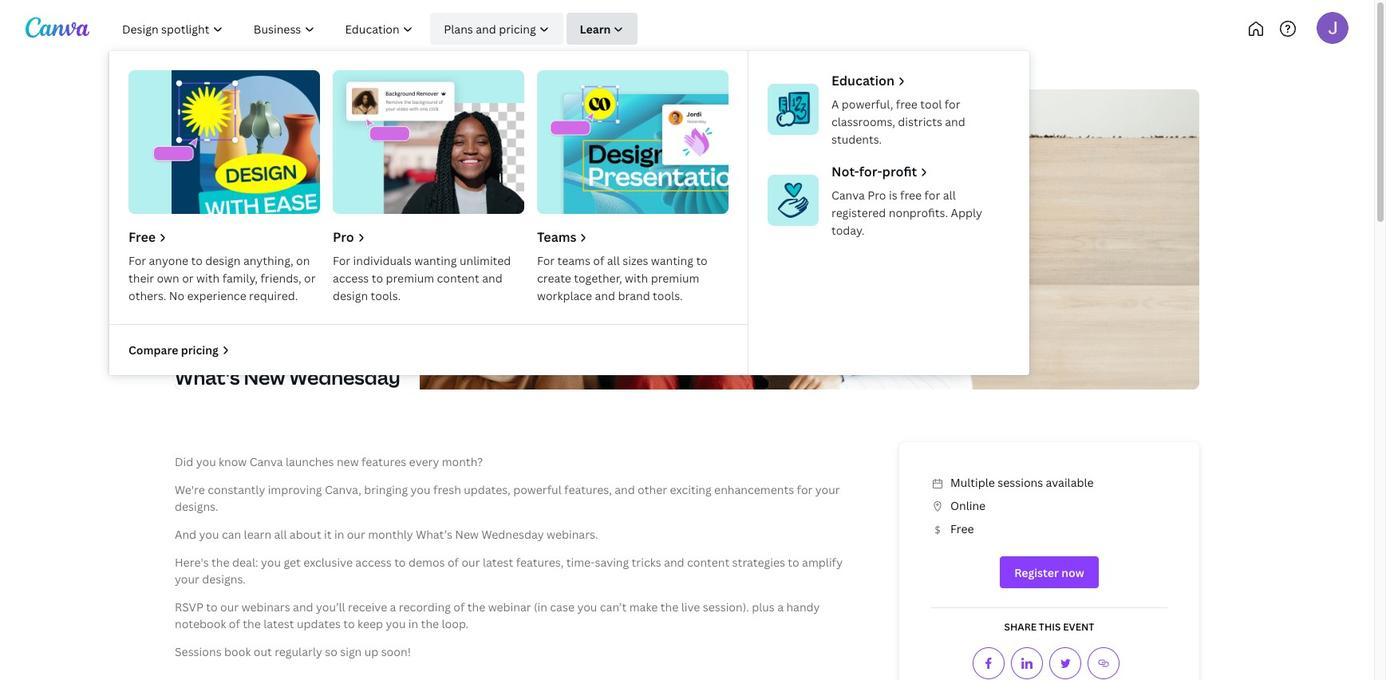 Task type: vqa. For each thing, say whether or not it's contained in the screenshot.


Task type: locate. For each thing, give the bounding box(es) containing it.
canva events link
[[233, 58, 305, 75]]

our right demos
[[462, 555, 480, 570]]

1 horizontal spatial design
[[333, 288, 368, 303]]

teams
[[558, 253, 591, 268]]

0 vertical spatial free
[[129, 228, 156, 246]]

1 premium from the left
[[386, 271, 434, 286]]

2 vertical spatial all
[[274, 527, 287, 542]]

designs.
[[175, 499, 218, 514], [202, 572, 246, 587]]

multiple
[[951, 475, 995, 490]]

and down unlimited in the top left of the page
[[482, 271, 503, 286]]

1 vertical spatial wednesday
[[289, 364, 401, 390]]

(in
[[534, 600, 548, 615]]

2 or from the left
[[304, 271, 316, 286]]

3 for from the left
[[537, 253, 555, 268]]

to
[[191, 253, 203, 268], [697, 253, 708, 268], [372, 271, 383, 286], [395, 555, 406, 570], [788, 555, 800, 570], [206, 600, 218, 615], [344, 616, 355, 632]]

exclusive
[[304, 555, 353, 570]]

family,
[[222, 271, 258, 286]]

plans and pricing menu
[[109, 51, 1030, 375]]

1 vertical spatial designs.
[[202, 572, 246, 587]]

1 vertical spatial for
[[925, 188, 941, 203]]

a right receive
[[390, 600, 396, 615]]

you inside the we're constantly improving canva, bringing you fresh updates, powerful features, and other exciting enhancements for your designs.
[[411, 482, 431, 497]]

1 vertical spatial content
[[687, 555, 730, 570]]

1 vertical spatial in
[[409, 616, 419, 632]]

0 horizontal spatial free
[[129, 228, 156, 246]]

others.
[[129, 288, 166, 303]]

features, up webinars.
[[565, 482, 612, 497]]

1 vertical spatial latest
[[264, 616, 294, 632]]

1 horizontal spatial or
[[304, 271, 316, 286]]

students.
[[832, 132, 882, 147]]

1 horizontal spatial for
[[333, 253, 351, 268]]

1 vertical spatial features,
[[516, 555, 564, 570]]

what's
[[416, 527, 453, 542]]

our up notebook
[[220, 600, 239, 615]]

pricing right plans
[[499, 21, 536, 36]]

to inside the for anyone to design anything, on their own or with family, friends, or others. no experience required.
[[191, 253, 203, 268]]

0 vertical spatial features,
[[565, 482, 612, 497]]

2 vertical spatial wednesday
[[482, 527, 544, 542]]

and left other
[[615, 482, 635, 497]]

for
[[945, 97, 961, 112], [925, 188, 941, 203], [797, 482, 813, 497]]

content down unlimited in the top left of the page
[[437, 271, 480, 286]]

for inside the 'for teams of all sizes wanting to create together, with premium workplace and brand tools.'
[[537, 253, 555, 268]]

to inside the 'for teams of all sizes wanting to create together, with premium workplace and brand tools.'
[[697, 253, 708, 268]]

with inside the 'for teams of all sizes wanting to create together, with premium workplace and brand tools.'
[[625, 271, 649, 286]]

pricing right compare
[[181, 342, 219, 357]]

your down 'here's'
[[175, 572, 200, 587]]

you
[[196, 454, 216, 469], [411, 482, 431, 497], [199, 527, 219, 542], [261, 555, 281, 570], [578, 600, 597, 615], [386, 616, 406, 632]]

0 vertical spatial canva
[[233, 59, 266, 74]]

with
[[196, 271, 220, 286], [625, 271, 649, 286]]

you left can
[[199, 527, 219, 542]]

1 vertical spatial free
[[951, 521, 975, 537]]

event
[[1064, 620, 1095, 634]]

did you know canva launches new features every month?
[[175, 454, 483, 469]]

and inside a powerful, free tool for classrooms, districts and students.
[[946, 114, 966, 129]]

your inside the we're constantly improving canva, bringing you fresh updates, powerful features, and other exciting enhancements for your designs.
[[816, 482, 841, 497]]

0 vertical spatial design
[[205, 253, 241, 268]]

sessions
[[175, 644, 222, 659]]

free up districts
[[896, 97, 918, 112]]

a right plus
[[778, 600, 784, 615]]

1 horizontal spatial a
[[778, 600, 784, 615]]

with up experience
[[196, 271, 220, 286]]

free inside canva pro is free for all registered nonprofits. apply today.
[[901, 188, 922, 203]]

0 horizontal spatial your
[[175, 572, 200, 587]]

1 vertical spatial canva
[[832, 188, 865, 203]]

1 vertical spatial pricing
[[181, 342, 219, 357]]

handy
[[787, 600, 820, 615]]

pro up individuals
[[333, 228, 354, 246]]

0 horizontal spatial pro
[[333, 228, 354, 246]]

you'll
[[316, 600, 345, 615]]

live
[[682, 600, 700, 615]]

0 vertical spatial latest
[[483, 555, 514, 570]]

all inside the 'for teams of all sizes wanting to create together, with premium workplace and brand tools.'
[[607, 253, 620, 268]]

or down the on
[[304, 271, 316, 286]]

0 horizontal spatial or
[[182, 271, 194, 286]]

free up anyone
[[129, 228, 156, 246]]

designs. down we're
[[175, 499, 218, 514]]

of inside the 'for teams of all sizes wanting to create together, with premium workplace and brand tools.'
[[593, 253, 605, 268]]

design down individuals
[[333, 288, 368, 303]]

1 or from the left
[[182, 271, 194, 286]]

you left get
[[261, 555, 281, 570]]

for right the on
[[333, 253, 351, 268]]

features,
[[565, 482, 612, 497], [516, 555, 564, 570]]

2 wanting from the left
[[651, 253, 694, 268]]

canva left events
[[233, 59, 266, 74]]

monthly
[[368, 527, 413, 542]]

access down individuals
[[333, 271, 369, 286]]

rsvp
[[175, 600, 204, 615]]

premium inside 'for individuals wanting unlimited access to premium content and design tools.'
[[386, 271, 434, 286]]

design
[[205, 253, 241, 268], [333, 288, 368, 303]]

1 with from the left
[[196, 271, 220, 286]]

free down the online
[[951, 521, 975, 537]]

access inside 'for individuals wanting unlimited access to premium content and design tools.'
[[333, 271, 369, 286]]

0 horizontal spatial tools.
[[371, 288, 401, 303]]

2 horizontal spatial for
[[945, 97, 961, 112]]

1 horizontal spatial free
[[951, 521, 975, 537]]

latest inside rsvp to our webinars and you'll receive a recording of the webinar (in case you can't make the live session). plus a handy notebook of the latest updates to keep you in the loop.
[[264, 616, 294, 632]]

your inside here's the deal: you get exclusive access to demos of our latest features, time-saving tricks and content strategies to amplify your designs.
[[175, 572, 200, 587]]

all up apply
[[943, 188, 956, 203]]

pro left is on the right top of the page
[[868, 188, 887, 203]]

0 horizontal spatial wanting
[[415, 253, 457, 268]]

for inside a powerful, free tool for classrooms, districts and students.
[[945, 97, 961, 112]]

of
[[593, 253, 605, 268], [448, 555, 459, 570], [454, 600, 465, 615], [229, 616, 240, 632]]

0 vertical spatial for
[[945, 97, 961, 112]]

0 horizontal spatial content
[[437, 271, 480, 286]]

every
[[409, 454, 439, 469]]

free
[[129, 228, 156, 246], [951, 521, 975, 537]]

for teams of all sizes wanting to create together, with premium workplace and brand tools.
[[537, 253, 708, 303]]

with for free
[[196, 271, 220, 286]]

0 vertical spatial access
[[333, 271, 369, 286]]

1 horizontal spatial wanting
[[651, 253, 694, 268]]

1 vertical spatial our
[[462, 555, 480, 570]]

or right own
[[182, 271, 194, 286]]

what's new wednesday
[[331, 59, 459, 74], [175, 364, 401, 390]]

all right learn
[[274, 527, 287, 542]]

premium inside the 'for teams of all sizes wanting to create together, with premium workplace and brand tools.'
[[651, 271, 700, 286]]

wanting right "sizes"
[[651, 253, 694, 268]]

multiple sessions available
[[951, 475, 1094, 490]]

in down recording
[[409, 616, 419, 632]]

0 horizontal spatial pricing
[[181, 342, 219, 357]]

0 horizontal spatial for
[[129, 253, 146, 268]]

canva right know
[[250, 454, 283, 469]]

in inside rsvp to our webinars and you'll receive a recording of the webinar (in case you can't make the live session). plus a handy notebook of the latest updates to keep you in the loop.
[[409, 616, 419, 632]]

for inside the for anyone to design anything, on their own or with family, friends, or others. no experience required.
[[129, 253, 146, 268]]

2 vertical spatial our
[[220, 600, 239, 615]]

for up nonprofits.
[[925, 188, 941, 203]]

to right anyone
[[191, 253, 203, 268]]

for up their
[[129, 253, 146, 268]]

1 vertical spatial new
[[244, 364, 285, 390]]

unlimited
[[460, 253, 511, 268]]

1 horizontal spatial pricing
[[499, 21, 536, 36]]

0 horizontal spatial premium
[[386, 271, 434, 286]]

0 horizontal spatial features,
[[516, 555, 564, 570]]

0 vertical spatial content
[[437, 271, 480, 286]]

and you can learn all about it in our monthly what's new wednesday webinars.
[[175, 527, 598, 542]]

0 horizontal spatial design
[[205, 253, 241, 268]]

tools. down individuals
[[371, 288, 401, 303]]

2 horizontal spatial our
[[462, 555, 480, 570]]

design inside the for anyone to design anything, on their own or with family, friends, or others. no experience required.
[[205, 253, 241, 268]]

and inside 'for individuals wanting unlimited access to premium content and design tools.'
[[482, 271, 503, 286]]

and inside popup button
[[476, 21, 496, 36]]

profit
[[883, 163, 918, 180]]

2 vertical spatial canva
[[250, 454, 283, 469]]

1 horizontal spatial for
[[925, 188, 941, 203]]

tools. right brand
[[653, 288, 683, 303]]

2 for from the left
[[333, 253, 351, 268]]

content up session).
[[687, 555, 730, 570]]

wanting inside 'for individuals wanting unlimited access to premium content and design tools.'
[[415, 253, 457, 268]]

2 vertical spatial new
[[455, 527, 479, 542]]

1 vertical spatial your
[[175, 572, 200, 587]]

free
[[896, 97, 918, 112], [901, 188, 922, 203]]

and down together,
[[595, 288, 616, 303]]

1 horizontal spatial your
[[816, 482, 841, 497]]

1 horizontal spatial latest
[[483, 555, 514, 570]]

and up updates
[[293, 600, 313, 615]]

design up family,
[[205, 253, 241, 268]]

0 horizontal spatial all
[[274, 527, 287, 542]]

0 horizontal spatial latest
[[264, 616, 294, 632]]

0 vertical spatial all
[[943, 188, 956, 203]]

0 horizontal spatial our
[[220, 600, 239, 615]]

and right tricks
[[664, 555, 685, 570]]

0 vertical spatial your
[[816, 482, 841, 497]]

with inside the for anyone to design anything, on their own or with family, friends, or others. no experience required.
[[196, 271, 220, 286]]

session).
[[703, 600, 750, 615]]

1 horizontal spatial our
[[347, 527, 366, 542]]

and right plans
[[476, 21, 496, 36]]

0 horizontal spatial with
[[196, 271, 220, 286]]

in
[[334, 527, 344, 542], [409, 616, 419, 632]]

tools.
[[371, 288, 401, 303], [653, 288, 683, 303]]

1 horizontal spatial content
[[687, 555, 730, 570]]

it
[[324, 527, 332, 542]]

for inside canva pro is free for all registered nonprofits. apply today.
[[925, 188, 941, 203]]

1 vertical spatial what's
[[175, 364, 240, 390]]

to down individuals
[[372, 271, 383, 286]]

premium down individuals
[[386, 271, 434, 286]]

0 vertical spatial free
[[896, 97, 918, 112]]

all
[[943, 188, 956, 203], [607, 253, 620, 268], [274, 527, 287, 542]]

plans and pricing
[[444, 21, 536, 36]]

content
[[437, 271, 480, 286], [687, 555, 730, 570]]

individuals
[[353, 253, 412, 268]]

and right districts
[[946, 114, 966, 129]]

for right tool
[[945, 97, 961, 112]]

of up together,
[[593, 253, 605, 268]]

can
[[222, 527, 241, 542]]

latest inside here's the deal: you get exclusive access to demos of our latest features, time-saving tricks and content strategies to amplify your designs.
[[483, 555, 514, 570]]

1 tools. from the left
[[371, 288, 401, 303]]

with down "sizes"
[[625, 271, 649, 286]]

1 horizontal spatial new
[[370, 59, 393, 74]]

1 for from the left
[[129, 253, 146, 268]]

for
[[129, 253, 146, 268], [333, 253, 351, 268], [537, 253, 555, 268]]

1 horizontal spatial with
[[625, 271, 649, 286]]

recording
[[399, 600, 451, 615]]

today.
[[832, 223, 865, 238]]

tools. inside the 'for teams of all sizes wanting to create together, with premium workplace and brand tools.'
[[653, 288, 683, 303]]

2 vertical spatial for
[[797, 482, 813, 497]]

for right enhancements on the right of page
[[797, 482, 813, 497]]

features, left the "time-"
[[516, 555, 564, 570]]

all inside canva pro is free for all registered nonprofits. apply today.
[[943, 188, 956, 203]]

features
[[362, 454, 407, 469]]

0 horizontal spatial a
[[390, 600, 396, 615]]

1 vertical spatial what's new wednesday
[[175, 364, 401, 390]]

2 horizontal spatial all
[[943, 188, 956, 203]]

to inside 'for individuals wanting unlimited access to premium content and design tools.'
[[372, 271, 383, 286]]

2 tools. from the left
[[653, 288, 683, 303]]

your up amplify at the bottom of the page
[[816, 482, 841, 497]]

1 horizontal spatial premium
[[651, 271, 700, 286]]

required.
[[249, 288, 298, 303]]

what's right events
[[331, 59, 367, 74]]

for inside 'for individuals wanting unlimited access to premium content and design tools.'
[[333, 253, 351, 268]]

make
[[630, 600, 658, 615]]

1 vertical spatial free
[[901, 188, 922, 203]]

our inside rsvp to our webinars and you'll receive a recording of the webinar (in case you can't make the live session). plus a handy notebook of the latest updates to keep you in the loop.
[[220, 600, 239, 615]]

latest down webinars
[[264, 616, 294, 632]]

our
[[347, 527, 366, 542], [462, 555, 480, 570], [220, 600, 239, 615]]

2 with from the left
[[625, 271, 649, 286]]

or
[[182, 271, 194, 286], [304, 271, 316, 286]]

wanting inside the 'for teams of all sizes wanting to create together, with premium workplace and brand tools.'
[[651, 253, 694, 268]]

0 horizontal spatial what's
[[175, 364, 240, 390]]

1 horizontal spatial in
[[409, 616, 419, 632]]

1 horizontal spatial what's
[[331, 59, 367, 74]]

loop.
[[442, 616, 469, 632]]

what's down compare pricing link
[[175, 364, 240, 390]]

pro
[[868, 188, 887, 203], [333, 228, 354, 246]]

access
[[333, 271, 369, 286], [356, 555, 392, 570]]

latest up webinar
[[483, 555, 514, 570]]

for up create
[[537, 253, 555, 268]]

1 horizontal spatial features,
[[565, 482, 612, 497]]

2 premium from the left
[[651, 271, 700, 286]]

designs. down deal:
[[202, 572, 246, 587]]

0 vertical spatial pro
[[868, 188, 887, 203]]

premium right together,
[[651, 271, 700, 286]]

and
[[175, 527, 197, 542]]

canva up registered
[[832, 188, 865, 203]]

0 horizontal spatial in
[[334, 527, 344, 542]]

access down and you can learn all about it in our monthly what's new wednesday webinars.
[[356, 555, 392, 570]]

1 vertical spatial access
[[356, 555, 392, 570]]

experience
[[187, 288, 246, 303]]

0 vertical spatial pricing
[[499, 21, 536, 36]]

1 wanting from the left
[[415, 253, 457, 268]]

all left "sizes"
[[607, 253, 620, 268]]

1 vertical spatial design
[[333, 288, 368, 303]]

of inside here's the deal: you get exclusive access to demos of our latest features, time-saving tricks and content strategies to amplify your designs.
[[448, 555, 459, 570]]

wanting left unlimited in the top left of the page
[[415, 253, 457, 268]]

designs. inside the we're constantly improving canva, bringing you fresh updates, powerful features, and other exciting enhancements for your designs.
[[175, 499, 218, 514]]

anything,
[[243, 253, 293, 268]]

canva inside canva pro is free for all registered nonprofits. apply today.
[[832, 188, 865, 203]]

share this event
[[1005, 620, 1095, 634]]

free right is on the right top of the page
[[901, 188, 922, 203]]

you left fresh
[[411, 482, 431, 497]]

of right demos
[[448, 555, 459, 570]]

our right it
[[347, 527, 366, 542]]

webinars
[[242, 600, 290, 615]]

the left deal:
[[212, 555, 230, 570]]

wednesday
[[396, 59, 459, 74], [289, 364, 401, 390], [482, 527, 544, 542]]

to right "sizes"
[[697, 253, 708, 268]]

0 vertical spatial designs.
[[175, 499, 218, 514]]

1 horizontal spatial tools.
[[653, 288, 683, 303]]

pricing
[[499, 21, 536, 36], [181, 342, 219, 357]]

access inside here's the deal: you get exclusive access to demos of our latest features, time-saving tricks and content strategies to amplify your designs.
[[356, 555, 392, 570]]

0 vertical spatial our
[[347, 527, 366, 542]]

2 horizontal spatial for
[[537, 253, 555, 268]]

1 horizontal spatial pro
[[868, 188, 887, 203]]

you inside here's the deal: you get exclusive access to demos of our latest features, time-saving tricks and content strategies to amplify your designs.
[[261, 555, 281, 570]]

in right it
[[334, 527, 344, 542]]

and inside the we're constantly improving canva, bringing you fresh updates, powerful features, and other exciting enhancements for your designs.
[[615, 482, 635, 497]]

1 horizontal spatial all
[[607, 253, 620, 268]]

0 horizontal spatial for
[[797, 482, 813, 497]]

1 vertical spatial all
[[607, 253, 620, 268]]

the up the loop.
[[468, 600, 486, 615]]

canva for canva pro is free for all registered nonprofits. apply today.
[[832, 188, 865, 203]]

0 vertical spatial new
[[370, 59, 393, 74]]

0 vertical spatial what's
[[331, 59, 367, 74]]

pricing inside popup button
[[499, 21, 536, 36]]

and
[[476, 21, 496, 36], [946, 114, 966, 129], [482, 271, 503, 286], [595, 288, 616, 303], [615, 482, 635, 497], [664, 555, 685, 570], [293, 600, 313, 615]]



Task type: describe. For each thing, give the bounding box(es) containing it.
apply
[[951, 205, 983, 220]]

enhancements
[[715, 482, 795, 497]]

top level navigation element
[[109, 13, 1030, 375]]

and inside rsvp to our webinars and you'll receive a recording of the webinar (in case you can't make the live session). plus a handy notebook of the latest updates to keep you in the loop.
[[293, 600, 313, 615]]

0 vertical spatial wednesday
[[396, 59, 459, 74]]

1 a from the left
[[390, 600, 396, 615]]

receive
[[348, 600, 387, 615]]

0 vertical spatial in
[[334, 527, 344, 542]]

our inside here's the deal: you get exclusive access to demos of our latest features, time-saving tricks and content strategies to amplify your designs.
[[462, 555, 480, 570]]

free inside plans and pricing menu
[[129, 228, 156, 246]]

pro inside canva pro is free for all registered nonprofits. apply today.
[[868, 188, 887, 203]]

canva for canva events
[[233, 59, 266, 74]]

not-
[[832, 163, 860, 180]]

amplify
[[802, 555, 843, 570]]

to left amplify at the bottom of the page
[[788, 555, 800, 570]]

2 a from the left
[[778, 600, 784, 615]]

own
[[157, 271, 179, 286]]

for-
[[860, 163, 883, 180]]

up
[[365, 644, 379, 659]]

compare pricing
[[129, 342, 219, 357]]

content inside 'for individuals wanting unlimited access to premium content and design tools.'
[[437, 271, 480, 286]]

sizes
[[623, 253, 649, 268]]

regularly
[[275, 644, 322, 659]]

case
[[550, 600, 575, 615]]

for for pro
[[333, 253, 351, 268]]

online
[[951, 498, 986, 513]]

and inside the 'for teams of all sizes wanting to create together, with premium workplace and brand tools.'
[[595, 288, 616, 303]]

for anyone to design anything, on their own or with family, friends, or others. no experience required.
[[129, 253, 316, 303]]

about
[[290, 527, 322, 542]]

can't
[[600, 600, 627, 615]]

the down recording
[[421, 616, 439, 632]]

free inside a powerful, free tool for classrooms, districts and students.
[[896, 97, 918, 112]]

to up notebook
[[206, 600, 218, 615]]

deal:
[[232, 555, 258, 570]]

designs. inside here's the deal: you get exclusive access to demos of our latest features, time-saving tricks and content strategies to amplify your designs.
[[202, 572, 246, 587]]

nonprofits.
[[889, 205, 949, 220]]

saving
[[595, 555, 629, 570]]

home
[[175, 59, 207, 74]]

brand
[[618, 288, 650, 303]]

classrooms,
[[832, 114, 896, 129]]

canva,
[[325, 482, 362, 497]]

compare
[[129, 342, 178, 357]]

anyone
[[149, 253, 189, 268]]

know
[[219, 454, 247, 469]]

districts
[[898, 114, 943, 129]]

pricing inside menu
[[181, 342, 219, 357]]

the down webinars
[[243, 616, 261, 632]]

events
[[269, 59, 305, 74]]

not-for-profit
[[832, 163, 918, 180]]

for for not-for-profit
[[925, 188, 941, 203]]

for inside the we're constantly improving canva, bringing you fresh updates, powerful features, and other exciting enhancements for your designs.
[[797, 482, 813, 497]]

bringing
[[364, 482, 408, 497]]

you right "did"
[[196, 454, 216, 469]]

plans and pricing button
[[431, 13, 564, 45]]

book
[[224, 644, 251, 659]]

of up the loop.
[[454, 600, 465, 615]]

sign
[[340, 644, 362, 659]]

powerful,
[[842, 97, 894, 112]]

features, inside the we're constantly improving canva, bringing you fresh updates, powerful features, and other exciting enhancements for your designs.
[[565, 482, 612, 497]]

we're constantly improving canva, bringing you fresh updates, powerful features, and other exciting enhancements for your designs.
[[175, 482, 841, 514]]

with for teams
[[625, 271, 649, 286]]

tricks
[[632, 555, 662, 570]]

for for education
[[945, 97, 961, 112]]

workplace
[[537, 288, 593, 303]]

exciting
[[670, 482, 712, 497]]

together,
[[574, 271, 623, 286]]

of up book
[[229, 616, 240, 632]]

sessions
[[998, 475, 1044, 490]]

no
[[169, 288, 185, 303]]

other
[[638, 482, 668, 497]]

get
[[284, 555, 301, 570]]

a
[[832, 97, 839, 112]]

webinars.
[[547, 527, 598, 542]]

for for free
[[129, 253, 146, 268]]

constantly
[[208, 482, 265, 497]]

tools. inside 'for individuals wanting unlimited access to premium content and design tools.'
[[371, 288, 401, 303]]

the left live
[[661, 600, 679, 615]]

we're
[[175, 482, 205, 497]]

this
[[1039, 620, 1061, 634]]

design inside 'for individuals wanting unlimited access to premium content and design tools.'
[[333, 288, 368, 303]]

friends,
[[261, 271, 302, 286]]

out
[[254, 644, 272, 659]]

and inside here's the deal: you get exclusive access to demos of our latest features, time-saving tricks and content strategies to amplify your designs.
[[664, 555, 685, 570]]

content inside here's the deal: you get exclusive access to demos of our latest features, time-saving tricks and content strategies to amplify your designs.
[[687, 555, 730, 570]]

for individuals wanting unlimited access to premium content and design tools.
[[333, 253, 511, 303]]

you right keep on the left of the page
[[386, 616, 406, 632]]

plus
[[752, 600, 775, 615]]

webinar
[[488, 600, 531, 615]]

a powerful, free tool for classrooms, districts and students.
[[832, 97, 966, 147]]

launches
[[286, 454, 334, 469]]

their
[[129, 271, 154, 286]]

2 horizontal spatial new
[[455, 527, 479, 542]]

the inside here's the deal: you get exclusive access to demos of our latest features, time-saving tricks and content strategies to amplify your designs.
[[212, 555, 230, 570]]

for for teams
[[537, 253, 555, 268]]

rsvp to our webinars and you'll receive a recording of the webinar (in case you can't make the live session). plus a handy notebook of the latest updates to keep you in the loop.
[[175, 600, 820, 632]]

you right case
[[578, 600, 597, 615]]

demos
[[409, 555, 445, 570]]

did
[[175, 454, 193, 469]]

updates,
[[464, 482, 511, 497]]

to left keep on the left of the page
[[344, 616, 355, 632]]

plans
[[444, 21, 473, 36]]

updates
[[297, 616, 341, 632]]

0 vertical spatial what's new wednesday
[[331, 59, 459, 74]]

available
[[1046, 475, 1094, 490]]

registered
[[832, 205, 887, 220]]

to left demos
[[395, 555, 406, 570]]

0 horizontal spatial new
[[244, 364, 285, 390]]

so
[[325, 644, 338, 659]]

here's the deal: you get exclusive access to demos of our latest features, time-saving tricks and content strategies to amplify your designs.
[[175, 555, 843, 587]]

share
[[1005, 620, 1037, 634]]

1 vertical spatial pro
[[333, 228, 354, 246]]

canva events
[[233, 59, 305, 74]]

features, inside here's the deal: you get exclusive access to demos of our latest features, time-saving tricks and content strategies to amplify your designs.
[[516, 555, 564, 570]]

improving
[[268, 482, 322, 497]]

tool
[[921, 97, 942, 112]]

new
[[337, 454, 359, 469]]

is
[[889, 188, 898, 203]]

education
[[832, 72, 895, 89]]

notebook
[[175, 616, 226, 632]]

create
[[537, 271, 572, 286]]



